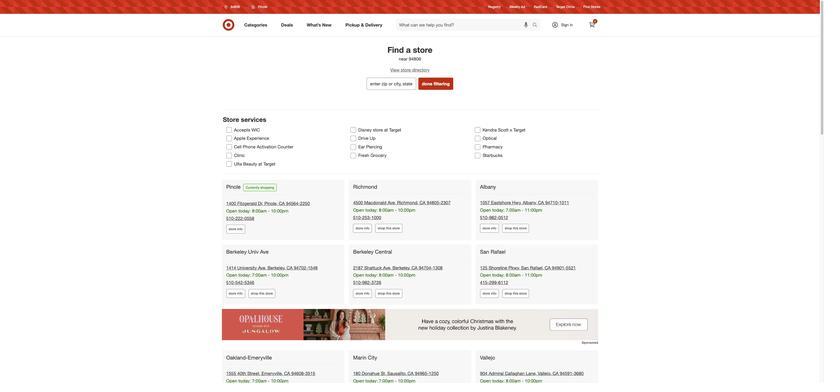 Task type: locate. For each thing, give the bounding box(es) containing it.
this for richmond
[[386, 227, 392, 231]]

today: inside 125 shoreline pkwy, san rafael, ca 94901-5521 open today: 8:00am - 11:00pm 415-299-6112
[[492, 273, 505, 278]]

albany,
[[523, 200, 537, 206]]

1 horizontal spatial san
[[521, 265, 529, 271]]

fitzgerald
[[237, 201, 257, 207]]

open for pinole
[[226, 208, 237, 214]]

- down "2187 shattuck ave, berkeley, ca 94704-1308" link
[[395, 273, 397, 278]]

ca inside 1057 eastshore hwy, albany, ca 94710-1011 open today: 7:00am - 11:00pm 510-982-0512
[[538, 200, 544, 206]]

0 horizontal spatial 94806
[[231, 5, 240, 9]]

1 horizontal spatial berkeley
[[353, 249, 374, 255]]

open for albany
[[480, 208, 491, 213]]

today: down university
[[239, 273, 251, 278]]

open inside 4500 macdonald ave, richmond, ca 94805-2307 open today: 8:00am - 10:00pm 510-253-1000
[[353, 208, 364, 213]]

510- inside 1400 fitzgerald dr, pinole, ca 94564-2250 open today: 8:00am - 10:00pm 510-222-0558
[[226, 216, 235, 221]]

berkeley, for berkeley central
[[393, 265, 411, 271]]

marin city link
[[353, 355, 378, 362]]

shop this store button for berkeley univ ave
[[248, 290, 275, 298]]

11:00pm
[[525, 208, 543, 213], [525, 273, 543, 278]]

open inside 1400 fitzgerald dr, pinole, ca 94564-2250 open today: 8:00am - 10:00pm 510-222-0558
[[226, 208, 237, 214]]

0 vertical spatial find
[[584, 5, 590, 9]]

10:00pm down 1414 university ave, berkeley, ca 94702-1548 link
[[271, 273, 289, 278]]

1548
[[308, 265, 318, 271]]

- inside 1057 eastshore hwy, albany, ca 94710-1011 open today: 7:00am - 11:00pm 510-982-0512
[[522, 208, 524, 213]]

shop this store button down 3726
[[375, 290, 402, 298]]

store down 542-
[[229, 292, 236, 296]]

11:00pm inside 125 shoreline pkwy, san rafael, ca 94901-5521 open today: 8:00am - 11:00pm 415-299-6112
[[525, 273, 543, 278]]

store info for richmond
[[356, 227, 370, 231]]

done filtering button
[[418, 78, 453, 90]]

redcard link
[[534, 5, 547, 9]]

find up near
[[388, 45, 404, 55]]

40th
[[237, 371, 246, 377]]

0 horizontal spatial find
[[388, 45, 404, 55]]

oakland-emeryville link
[[226, 355, 273, 362]]

x
[[510, 127, 512, 133]]

search button
[[530, 19, 543, 32]]

eastshore
[[491, 200, 511, 206]]

982- down shattuck
[[362, 280, 371, 286]]

125
[[480, 265, 488, 271]]

store info
[[356, 227, 370, 231], [483, 227, 497, 231], [229, 227, 243, 232], [229, 292, 243, 296], [356, 292, 370, 296], [483, 292, 497, 296]]

0 horizontal spatial 7:00am
[[252, 273, 267, 278]]

store down 1057 eastshore hwy, albany, ca 94710-1011 open today: 7:00am - 11:00pm 510-982-0512
[[519, 227, 527, 231]]

7:00am inside 1057 eastshore hwy, albany, ca 94710-1011 open today: 7:00am - 11:00pm 510-982-0512
[[506, 208, 521, 213]]

94806 inside 94806 dropdown button
[[231, 5, 240, 9]]

- for pinole
[[268, 208, 270, 214]]

0 vertical spatial 94806
[[231, 5, 240, 9]]

open down 4500 at the left bottom
[[353, 208, 364, 213]]

Drive Up checkbox
[[351, 136, 356, 141]]

- down 4500 macdonald ave, richmond, ca 94805-2307 link at the bottom of page
[[395, 208, 397, 213]]

today: down shattuck
[[365, 273, 378, 278]]

0 horizontal spatial pinole
[[226, 184, 241, 190]]

510- for richmond
[[353, 215, 362, 221]]

ulta
[[234, 161, 242, 167]]

emeryville
[[248, 355, 272, 361]]

1 horizontal spatial pinole
[[258, 5, 267, 9]]

ca right pinole, at the bottom left
[[279, 201, 285, 207]]

shop this store for albany
[[505, 227, 527, 231]]

94591-
[[560, 371, 574, 377]]

directory
[[412, 67, 430, 73]]

510- down 1414
[[226, 280, 235, 286]]

0 vertical spatial at
[[384, 127, 388, 133]]

7:00am down hwy,
[[506, 208, 521, 213]]

0 horizontal spatial 982-
[[362, 280, 371, 286]]

0 vertical spatial 11:00pm
[[525, 208, 543, 213]]

berkeley, inside 1414 university ave, berkeley, ca 94702-1548 open today: 7:00am - 10:00pm 510-542-5346
[[268, 265, 285, 271]]

store info link for berkeley univ ave
[[226, 290, 245, 298]]

4500
[[353, 200, 363, 206]]

ave, inside 2187 shattuck ave, berkeley, ca 94704-1308 open today: 8:00am - 10:00pm 510-982-3726
[[383, 265, 391, 271]]

shop this store for richmond
[[378, 227, 400, 231]]

shop this store button down 5346
[[248, 290, 275, 298]]

berkeley, inside 2187 shattuck ave, berkeley, ca 94704-1308 open today: 8:00am - 10:00pm 510-982-3726
[[393, 265, 411, 271]]

1 horizontal spatial berkeley,
[[393, 265, 411, 271]]

510- inside 1414 university ave, berkeley, ca 94702-1548 open today: 7:00am - 10:00pm 510-542-5346
[[226, 280, 235, 286]]

san right pkwy, at the bottom right
[[521, 265, 529, 271]]

berkeley, left 94704-
[[393, 265, 411, 271]]

store info link for albany
[[480, 224, 499, 233]]

store down 510-982-0512 link at bottom
[[483, 227, 490, 231]]

berkeley up 1414
[[226, 249, 247, 255]]

open down 1400
[[226, 208, 237, 214]]

8:00am up the 1000
[[379, 208, 394, 213]]

this down 125 shoreline pkwy, san rafael, ca 94901-5521 open today: 8:00am - 11:00pm 415-299-6112
[[513, 292, 519, 296]]

- inside 1400 fitzgerald dr, pinole, ca 94564-2250 open today: 8:00am - 10:00pm 510-222-0558
[[268, 208, 270, 214]]

ear
[[358, 144, 365, 150]]

8:00am inside 1400 fitzgerald dr, pinole, ca 94564-2250 open today: 8:00am - 10:00pm 510-222-0558
[[252, 208, 267, 214]]

Apple Experience checkbox
[[226, 136, 232, 141]]

open inside 1414 university ave, berkeley, ca 94702-1548 open today: 7:00am - 10:00pm 510-542-5346
[[226, 273, 237, 278]]

info down 510-982-3726 link on the left of the page
[[364, 292, 370, 296]]

this down 1414 university ave, berkeley, ca 94702-1548 open today: 7:00am - 10:00pm 510-542-5346 at the left bottom
[[259, 292, 265, 296]]

1 horizontal spatial 982-
[[489, 215, 498, 221]]

berkeley, down the 'ave'
[[268, 265, 285, 271]]

- for berkeley central
[[395, 273, 397, 278]]

store info down 510-982-3726 link on the left of the page
[[356, 292, 370, 296]]

this down 1057 eastshore hwy, albany, ca 94710-1011 open today: 7:00am - 11:00pm 510-982-0512
[[513, 227, 519, 231]]

ave, right university
[[258, 265, 266, 271]]

store inside group
[[373, 127, 383, 133]]

8:00am inside 2187 shattuck ave, berkeley, ca 94704-1308 open today: 8:00am - 10:00pm 510-982-3726
[[379, 273, 394, 278]]

this for albany
[[513, 227, 519, 231]]

10:00pm for pinole
[[271, 208, 289, 214]]

today: down eastshore
[[492, 208, 505, 213]]

8:00am down pkwy, at the bottom right
[[506, 273, 521, 278]]

open inside 1057 eastshore hwy, albany, ca 94710-1011 open today: 7:00am - 11:00pm 510-982-0512
[[480, 208, 491, 213]]

this for san rafael
[[513, 292, 519, 296]]

ca right vallejo,
[[553, 371, 559, 377]]

store info link down 253-
[[353, 224, 372, 233]]

510- inside 1057 eastshore hwy, albany, ca 94710-1011 open today: 7:00am - 11:00pm 510-982-0512
[[480, 215, 489, 221]]

pinole up categories link
[[258, 5, 267, 9]]

at right beauty
[[258, 161, 262, 167]]

sign
[[561, 22, 569, 27]]

Clinic checkbox
[[226, 153, 232, 158]]

1250
[[429, 371, 439, 377]]

415-299-6112 link
[[480, 280, 508, 286]]

open inside 2187 shattuck ave, berkeley, ca 94704-1308 open today: 8:00am - 10:00pm 510-982-3726
[[353, 273, 364, 278]]

ca left "94805-"
[[420, 200, 426, 206]]

1 berkeley from the left
[[226, 249, 247, 255]]

0 vertical spatial 982-
[[489, 215, 498, 221]]

ave, left richmond,
[[388, 200, 396, 206]]

today: for albany
[[492, 208, 505, 213]]

1 horizontal spatial 7:00am
[[506, 208, 521, 213]]

today: inside 4500 macdonald ave, richmond, ca 94805-2307 open today: 8:00am - 10:00pm 510-253-1000
[[365, 208, 378, 213]]

store down 125 shoreline pkwy, san rafael, ca 94901-5521 open today: 8:00am - 11:00pm 415-299-6112
[[519, 292, 527, 296]]

today: down 'macdonald'
[[365, 208, 378, 213]]

this down 2187 shattuck ave, berkeley, ca 94704-1308 open today: 8:00am - 10:00pm 510-982-3726
[[386, 292, 392, 296]]

today: down fitzgerald
[[239, 208, 251, 214]]

- inside 1414 university ave, berkeley, ca 94702-1548 open today: 7:00am - 10:00pm 510-542-5346
[[268, 273, 270, 278]]

target for ulta beauty at target
[[263, 161, 276, 167]]

510- down 1400
[[226, 216, 235, 221]]

0 horizontal spatial berkeley,
[[268, 265, 285, 271]]

san
[[480, 249, 489, 255], [521, 265, 529, 271]]

shop this store down "6112"
[[505, 292, 527, 296]]

shop this store button down "6112"
[[502, 290, 529, 298]]

info down 510-982-0512 link at bottom
[[491, 227, 497, 231]]

berkeley, for berkeley univ ave
[[268, 265, 285, 271]]

info down 222-
[[237, 227, 243, 232]]

drive
[[358, 136, 369, 141]]

1 vertical spatial 7:00am
[[252, 273, 267, 278]]

0 horizontal spatial at
[[258, 161, 262, 167]]

find for stores
[[584, 5, 590, 9]]

2307
[[441, 200, 451, 206]]

510- for berkeley univ ave
[[226, 280, 235, 286]]

store info down '299-' at bottom right
[[483, 292, 497, 296]]

0 horizontal spatial san
[[480, 249, 489, 255]]

Accepts WIC checkbox
[[226, 127, 232, 133]]

- for berkeley univ ave
[[268, 273, 270, 278]]

ca inside 1400 fitzgerald dr, pinole, ca 94564-2250 open today: 8:00am - 10:00pm 510-222-0558
[[279, 201, 285, 207]]

ca right albany,
[[538, 200, 544, 206]]

what's new
[[307, 22, 332, 28]]

store info link down '299-' at bottom right
[[480, 290, 499, 298]]

open down 1057 on the right bottom of the page
[[480, 208, 491, 213]]

1057 eastshore hwy, albany, ca 94710-1011 open today: 7:00am - 11:00pm 510-982-0512
[[480, 200, 569, 221]]

at right 'disney'
[[384, 127, 388, 133]]

store info link down 510-982-3726 link on the left of the page
[[353, 290, 372, 298]]

shop this store button down the 1000
[[375, 224, 402, 233]]

2 berkeley, from the left
[[393, 265, 411, 271]]

today: inside 1400 fitzgerald dr, pinole, ca 94564-2250 open today: 8:00am - 10:00pm 510-222-0558
[[239, 208, 251, 214]]

find inside find a store near 94806
[[388, 45, 404, 55]]

store info link down 510-982-0512 link at bottom
[[480, 224, 499, 233]]

94805-
[[427, 200, 441, 206]]

8:00am up 3726
[[379, 273, 394, 278]]

- inside 2187 shattuck ave, berkeley, ca 94704-1308 open today: 8:00am - 10:00pm 510-982-3726
[[395, 273, 397, 278]]

1 vertical spatial pinole
[[226, 184, 241, 190]]

0 vertical spatial san
[[480, 249, 489, 255]]

ca inside 2187 shattuck ave, berkeley, ca 94704-1308 open today: 8:00am - 10:00pm 510-982-3726
[[412, 265, 418, 271]]

ca left 94965-
[[408, 371, 414, 377]]

shop down 3726
[[378, 292, 385, 296]]

store info link down 222-
[[226, 225, 245, 234]]

open down the 2187
[[353, 273, 364, 278]]

shop for richmond
[[378, 227, 385, 231]]

94901-
[[552, 265, 566, 271]]

shop down 0512
[[505, 227, 512, 231]]

store right view
[[401, 67, 411, 73]]

this down 4500 macdonald ave, richmond, ca 94805-2307 open today: 8:00am - 10:00pm 510-253-1000
[[386, 227, 392, 231]]

10:00pm inside 1414 university ave, berkeley, ca 94702-1548 open today: 7:00am - 10:00pm 510-542-5346
[[271, 273, 289, 278]]

510- inside 4500 macdonald ave, richmond, ca 94805-2307 open today: 8:00am - 10:00pm 510-253-1000
[[353, 215, 362, 221]]

- down '125 shoreline pkwy, san rafael, ca 94901-5521' 'link'
[[522, 273, 524, 278]]

weekly ad link
[[510, 5, 525, 9]]

currently
[[246, 186, 259, 190]]

1 11:00pm from the top
[[525, 208, 543, 213]]

7:00am up 5346
[[252, 273, 267, 278]]

shop this store button for san rafael
[[502, 290, 529, 298]]

find for a
[[388, 45, 404, 55]]

982- inside 2187 shattuck ave, berkeley, ca 94704-1308 open today: 8:00am - 10:00pm 510-982-3726
[[362, 280, 371, 286]]

0558
[[245, 216, 254, 221]]

0 vertical spatial 7:00am
[[506, 208, 521, 213]]

berkeley univ ave link
[[226, 249, 270, 256]]

phone
[[243, 144, 256, 150]]

1 vertical spatial 94806
[[409, 56, 421, 62]]

open up 415-
[[480, 273, 491, 278]]

store right a
[[413, 45, 433, 55]]

4500 macdonald ave, richmond, ca 94805-2307 link
[[353, 200, 451, 206]]

store
[[223, 116, 239, 123]]

donahue
[[362, 371, 380, 377]]

10:00pm inside 2187 shattuck ave, berkeley, ca 94704-1308 open today: 8:00am - 10:00pm 510-982-3726
[[398, 273, 416, 278]]

fresh grocery
[[358, 153, 387, 158]]

ave, inside 4500 macdonald ave, richmond, ca 94805-2307 open today: 8:00am - 10:00pm 510-253-1000
[[388, 200, 396, 206]]

scott
[[498, 127, 509, 133]]

registry link
[[488, 5, 501, 9]]

0 horizontal spatial berkeley
[[226, 249, 247, 255]]

&
[[361, 22, 364, 28]]

shop for san rafael
[[505, 292, 512, 296]]

ca inside 1414 university ave, berkeley, ca 94702-1548 open today: 7:00am - 10:00pm 510-542-5346
[[287, 265, 293, 271]]

982- down eastshore
[[489, 215, 498, 221]]

info down '299-' at bottom right
[[491, 292, 497, 296]]

kendra
[[483, 127, 497, 133]]

zip
[[382, 81, 388, 87]]

7:00am inside 1414 university ave, berkeley, ca 94702-1548 open today: 7:00am - 10:00pm 510-542-5346
[[252, 273, 267, 278]]

store info down 542-
[[229, 292, 243, 296]]

ca left 94608-
[[284, 371, 290, 377]]

today: inside 1414 university ave, berkeley, ca 94702-1548 open today: 7:00am - 10:00pm 510-542-5346
[[239, 273, 251, 278]]

982- inside 1057 eastshore hwy, albany, ca 94710-1011 open today: 7:00am - 11:00pm 510-982-0512
[[489, 215, 498, 221]]

ca for 180 donahue st, sausalito, ca 94965-1250
[[408, 371, 414, 377]]

optical
[[483, 136, 497, 141]]

1 vertical spatial find
[[388, 45, 404, 55]]

shop this store button down 0512
[[502, 224, 529, 233]]

94806 button
[[221, 2, 246, 12]]

today: inside 2187 shattuck ave, berkeley, ca 94704-1308 open today: 8:00am - 10:00pm 510-982-3726
[[365, 273, 378, 278]]

info for san rafael
[[491, 292, 497, 296]]

10:00pm inside 4500 macdonald ave, richmond, ca 94805-2307 open today: 8:00am - 10:00pm 510-253-1000
[[398, 208, 416, 213]]

10:00pm down "2187 shattuck ave, berkeley, ca 94704-1308" link
[[398, 273, 416, 278]]

apple experience
[[234, 136, 269, 141]]

richmond
[[353, 184, 377, 190]]

8:00am inside 125 shoreline pkwy, san rafael, ca 94901-5521 open today: 8:00am - 11:00pm 415-299-6112
[[506, 273, 521, 278]]

richmond link
[[353, 184, 378, 190]]

94710-
[[545, 200, 560, 206]]

10:00pm for berkeley central
[[398, 273, 416, 278]]

510- for pinole
[[226, 216, 235, 221]]

services
[[241, 116, 266, 123]]

1 berkeley, from the left
[[268, 265, 285, 271]]

94806 down a
[[409, 56, 421, 62]]

ca for 4500 macdonald ave, richmond, ca 94805-2307 open today: 8:00am - 10:00pm 510-253-1000
[[420, 200, 426, 206]]

1 horizontal spatial at
[[384, 127, 388, 133]]

today: for berkeley central
[[365, 273, 378, 278]]

store info down 510-982-0512 link at bottom
[[483, 227, 497, 231]]

experience
[[247, 136, 269, 141]]

clinic
[[234, 153, 245, 158]]

enter zip or city, state
[[370, 81, 413, 87]]

accepts
[[234, 127, 250, 133]]

apple
[[234, 136, 246, 141]]

10:00pm down pinole, at the bottom left
[[271, 208, 289, 214]]

1555 40th street, emeryville, ca 94608-3515
[[226, 371, 315, 377]]

1 vertical spatial 11:00pm
[[525, 273, 543, 278]]

1400 fitzgerald dr, pinole, ca 94564-2250 link
[[226, 201, 310, 207]]

san left rafael
[[480, 249, 489, 255]]

shop this store button for albany
[[502, 224, 529, 233]]

at for beauty
[[258, 161, 262, 167]]

shop this store for berkeley central
[[378, 292, 400, 296]]

Optical checkbox
[[475, 136, 481, 141]]

state
[[403, 81, 413, 87]]

vallejo link
[[480, 355, 496, 362]]

berkeley,
[[268, 265, 285, 271], [393, 265, 411, 271]]

Cell Phone Activation Counter checkbox
[[226, 144, 232, 150]]

180 donahue st, sausalito, ca 94965-1250 link
[[353, 371, 439, 377]]

2 11:00pm from the top
[[525, 273, 543, 278]]

shop down the 1000
[[378, 227, 385, 231]]

shop this store button for berkeley central
[[375, 290, 402, 298]]

Ear Piercing checkbox
[[351, 144, 356, 150]]

8:00am for richmond
[[379, 208, 394, 213]]

today: down shoreline
[[492, 273, 505, 278]]

253-
[[362, 215, 371, 221]]

today: inside 1057 eastshore hwy, albany, ca 94710-1011 open today: 7:00am - 11:00pm 510-982-0512
[[492, 208, 505, 213]]

ca inside 4500 macdonald ave, richmond, ca 94805-2307 open today: 8:00am - 10:00pm 510-253-1000
[[420, 200, 426, 206]]

ave, inside 1414 university ave, berkeley, ca 94702-1548 open today: 7:00am - 10:00pm 510-542-5346
[[258, 265, 266, 271]]

find
[[584, 5, 590, 9], [388, 45, 404, 55]]

store info for berkeley central
[[356, 292, 370, 296]]

1 horizontal spatial 94806
[[409, 56, 421, 62]]

94806 left pinole dropdown button
[[231, 5, 240, 9]]

ca left 94704-
[[412, 265, 418, 271]]

open for richmond
[[353, 208, 364, 213]]

11:00pm down rafael,
[[525, 273, 543, 278]]

1 vertical spatial san
[[521, 265, 529, 271]]

info for berkeley central
[[364, 292, 370, 296]]

510- down 4500 at the left bottom
[[353, 215, 362, 221]]

1 horizontal spatial find
[[584, 5, 590, 9]]

10:00pm for richmond
[[398, 208, 416, 213]]

10:00pm for berkeley univ ave
[[271, 273, 289, 278]]

11:00pm inside 1057 eastshore hwy, albany, ca 94710-1011 open today: 7:00am - 11:00pm 510-982-0512
[[525, 208, 543, 213]]

10:00pm inside 1400 fitzgerald dr, pinole, ca 94564-2250 open today: 8:00am - 10:00pm 510-222-0558
[[271, 208, 289, 214]]

ave, right shattuck
[[383, 265, 391, 271]]

ca right rafael,
[[545, 265, 551, 271]]

ca inside 125 shoreline pkwy, san rafael, ca 94901-5521 open today: 8:00am - 11:00pm 415-299-6112
[[545, 265, 551, 271]]

- inside 4500 macdonald ave, richmond, ca 94805-2307 open today: 8:00am - 10:00pm 510-253-1000
[[395, 208, 397, 213]]

8:00am inside 4500 macdonald ave, richmond, ca 94805-2307 open today: 8:00am - 10:00pm 510-253-1000
[[379, 208, 394, 213]]

san inside san rafael 'link'
[[480, 249, 489, 255]]

1 vertical spatial at
[[258, 161, 262, 167]]

shop this store down 0512
[[505, 227, 527, 231]]

ca left 94702- at the left bottom of page
[[287, 265, 293, 271]]

info down 542-
[[237, 292, 243, 296]]

7:00am for berkeley univ ave
[[252, 273, 267, 278]]

510- down the 2187
[[353, 280, 362, 286]]

What can we help you find? suggestions appear below search field
[[396, 19, 534, 31]]

info down 253-
[[364, 227, 370, 231]]

shop down 5346
[[251, 292, 258, 296]]

info for albany
[[491, 227, 497, 231]]

0 vertical spatial pinole
[[258, 5, 267, 9]]

- down 1414 university ave, berkeley, ca 94702-1548 link
[[268, 273, 270, 278]]

6112
[[498, 280, 508, 286]]

hwy,
[[512, 200, 522, 206]]

store up up
[[373, 127, 383, 133]]

shop down "6112"
[[505, 292, 512, 296]]

shop this store down 5346
[[251, 292, 273, 296]]

store info for san rafael
[[483, 292, 497, 296]]

store info down 222-
[[229, 227, 243, 232]]

3726
[[371, 280, 381, 286]]

510- inside 2187 shattuck ave, berkeley, ca 94704-1308 open today: 8:00am - 10:00pm 510-982-3726
[[353, 280, 362, 286]]

2
[[595, 20, 596, 23]]

in
[[570, 22, 573, 27]]

- down "1057 eastshore hwy, albany, ca 94710-1011" link
[[522, 208, 524, 213]]

510- for berkeley central
[[353, 280, 362, 286]]

1 vertical spatial 982-
[[362, 280, 371, 286]]

starbucks
[[483, 153, 503, 158]]

2 berkeley from the left
[[353, 249, 374, 255]]



Task type: describe. For each thing, give the bounding box(es) containing it.
info for pinole
[[237, 227, 243, 232]]

ave
[[260, 249, 269, 255]]

pharmacy
[[483, 144, 503, 150]]

2187
[[353, 265, 363, 271]]

today: for pinole
[[239, 208, 251, 214]]

415-
[[480, 280, 489, 286]]

pickup
[[346, 22, 360, 28]]

2 link
[[586, 19, 598, 31]]

st,
[[381, 371, 386, 377]]

cell phone activation counter
[[234, 144, 294, 150]]

store info for pinole
[[229, 227, 243, 232]]

target for kendra scott x target
[[514, 127, 526, 133]]

pinole button
[[248, 2, 271, 12]]

open inside 125 shoreline pkwy, san rafael, ca 94901-5521 open today: 8:00am - 11:00pm 415-299-6112
[[480, 273, 491, 278]]

ca for 1057 eastshore hwy, albany, ca 94710-1011 open today: 7:00am - 11:00pm 510-982-0512
[[538, 200, 544, 206]]

store down 1414 university ave, berkeley, ca 94702-1548 open today: 7:00am - 10:00pm 510-542-5346 at the left bottom
[[265, 292, 273, 296]]

store info for albany
[[483, 227, 497, 231]]

open for berkeley central
[[353, 273, 364, 278]]

store down 222-
[[229, 227, 236, 232]]

grocery
[[371, 153, 387, 158]]

ca for 2187 shattuck ave, berkeley, ca 94704-1308 open today: 8:00am - 10:00pm 510-982-3726
[[412, 265, 418, 271]]

ear piercing
[[358, 144, 382, 150]]

view
[[390, 67, 400, 73]]

info for berkeley univ ave
[[237, 292, 243, 296]]

target circle link
[[556, 5, 575, 9]]

view store directory
[[390, 67, 430, 73]]

904
[[480, 371, 488, 377]]

shop this store for san rafael
[[505, 292, 527, 296]]

univ
[[248, 249, 259, 255]]

ca for 1400 fitzgerald dr, pinole, ca 94564-2250 open today: 8:00am - 10:00pm 510-222-0558
[[279, 201, 285, 207]]

94702-
[[294, 265, 308, 271]]

1011
[[559, 200, 569, 206]]

berkeley for berkeley central
[[353, 249, 374, 255]]

1057
[[480, 200, 490, 206]]

Kendra Scott x Target checkbox
[[475, 127, 481, 133]]

510-982-0512 link
[[480, 215, 508, 221]]

deals link
[[276, 19, 300, 31]]

piercing
[[366, 144, 382, 150]]

berkeley central
[[353, 249, 392, 255]]

admiral
[[489, 371, 504, 377]]

store info link for berkeley central
[[353, 290, 372, 298]]

categories
[[244, 22, 267, 28]]

store inside find a store near 94806
[[413, 45, 433, 55]]

904 admiral callaghan lane, vallejo, ca 94591-3680
[[480, 371, 584, 377]]

222-
[[235, 216, 245, 221]]

shop this store for berkeley univ ave
[[251, 292, 273, 296]]

oakland-emeryville
[[226, 355, 272, 361]]

today: for richmond
[[365, 208, 378, 213]]

target for disney store at target
[[389, 127, 401, 133]]

- for richmond
[[395, 208, 397, 213]]

510-253-1000 link
[[353, 215, 381, 221]]

3680
[[574, 371, 584, 377]]

this for berkeley central
[[386, 292, 392, 296]]

activation
[[257, 144, 276, 150]]

94806 inside find a store near 94806
[[409, 56, 421, 62]]

Fresh Grocery checkbox
[[351, 153, 356, 158]]

shattuck
[[364, 265, 382, 271]]

counter
[[278, 144, 294, 150]]

shop this store button for richmond
[[375, 224, 402, 233]]

at for store
[[384, 127, 388, 133]]

weekly ad
[[510, 5, 525, 9]]

shop for berkeley univ ave
[[251, 292, 258, 296]]

this for berkeley univ ave
[[259, 292, 265, 296]]

pickup & delivery
[[346, 22, 382, 28]]

disney store at target
[[358, 127, 401, 133]]

find stores
[[584, 5, 601, 9]]

store down 4500 macdonald ave, richmond, ca 94805-2307 open today: 8:00am - 10:00pm 510-253-1000
[[392, 227, 400, 231]]

982- for berkeley central
[[362, 280, 371, 286]]

store info for berkeley univ ave
[[229, 292, 243, 296]]

1057 eastshore hwy, albany, ca 94710-1011 link
[[480, 200, 569, 206]]

categories link
[[240, 19, 274, 31]]

299-
[[489, 280, 498, 286]]

store services group
[[226, 126, 599, 169]]

deals
[[281, 22, 293, 28]]

904 admiral callaghan lane, vallejo, ca 94591-3680 link
[[480, 371, 584, 377]]

shop for albany
[[505, 227, 512, 231]]

shopping
[[260, 186, 274, 190]]

ulta beauty at target
[[234, 161, 276, 167]]

wic
[[252, 127, 260, 133]]

8:00am for pinole
[[252, 208, 267, 214]]

510- for albany
[[480, 215, 489, 221]]

- inside 125 shoreline pkwy, san rafael, ca 94901-5521 open today: 8:00am - 11:00pm 415-299-6112
[[522, 273, 524, 278]]

shop for berkeley central
[[378, 292, 385, 296]]

circle
[[566, 5, 575, 9]]

store down 2187 shattuck ave, berkeley, ca 94704-1308 open today: 8:00am - 10:00pm 510-982-3726
[[392, 292, 400, 296]]

street,
[[247, 371, 260, 377]]

Starbucks checkbox
[[475, 153, 481, 158]]

- for albany
[[522, 208, 524, 213]]

stores
[[591, 5, 601, 9]]

982- for albany
[[489, 215, 498, 221]]

dr,
[[258, 201, 263, 207]]

registry
[[488, 5, 501, 9]]

pkwy,
[[509, 265, 520, 271]]

ca for 1555 40th street, emeryville, ca 94608-3515
[[284, 371, 290, 377]]

Ulta Beauty at Target checkbox
[[226, 161, 232, 167]]

store services
[[223, 116, 266, 123]]

kendra scott x target
[[483, 127, 526, 133]]

Pharmacy checkbox
[[475, 144, 481, 150]]

store info link for pinole
[[226, 225, 245, 234]]

richmond,
[[397, 200, 419, 206]]

ave, for richmond
[[388, 200, 396, 206]]

2250
[[300, 201, 310, 207]]

advertisement region
[[222, 310, 598, 341]]

vallejo
[[480, 355, 495, 361]]

rafael
[[491, 249, 506, 255]]

marin
[[353, 355, 367, 361]]

1414
[[226, 265, 236, 271]]

pinole,
[[265, 201, 278, 207]]

Disney store at Target checkbox
[[351, 127, 356, 133]]

today: for berkeley univ ave
[[239, 273, 251, 278]]

180
[[353, 371, 361, 377]]

sign in
[[561, 22, 573, 27]]

8:00am for berkeley central
[[379, 273, 394, 278]]

1400
[[226, 201, 236, 207]]

store down 510-982-3726 link on the left of the page
[[356, 292, 363, 296]]

store info link for san rafael
[[480, 290, 499, 298]]

target circle
[[556, 5, 575, 9]]

1555
[[226, 371, 236, 377]]

2187 shattuck ave, berkeley, ca 94704-1308 link
[[353, 265, 443, 271]]

ave, for berkeley central
[[383, 265, 391, 271]]

store info link for richmond
[[353, 224, 372, 233]]

albany link
[[480, 184, 497, 190]]

open for berkeley univ ave
[[226, 273, 237, 278]]

san inside 125 shoreline pkwy, san rafael, ca 94901-5521 open today: 8:00am - 11:00pm 415-299-6112
[[521, 265, 529, 271]]

emeryville,
[[262, 371, 283, 377]]

shoreline
[[489, 265, 507, 271]]

1400 fitzgerald dr, pinole, ca 94564-2250 open today: 8:00am - 10:00pm 510-222-0558
[[226, 201, 310, 221]]

3515
[[305, 371, 315, 377]]

view store directory link
[[216, 67, 604, 73]]

store down 253-
[[356, 227, 363, 231]]

ave, for berkeley univ ave
[[258, 265, 266, 271]]

macdonald
[[364, 200, 387, 206]]

redcard
[[534, 5, 547, 9]]

ca for 1414 university ave, berkeley, ca 94702-1548 open today: 7:00am - 10:00pm 510-542-5346
[[287, 265, 293, 271]]

done
[[422, 81, 433, 87]]

search
[[530, 23, 543, 28]]

filtering
[[434, 81, 450, 87]]

berkeley for berkeley univ ave
[[226, 249, 247, 255]]

info for richmond
[[364, 227, 370, 231]]

pinole inside dropdown button
[[258, 5, 267, 9]]

1000
[[371, 215, 381, 221]]

0512
[[498, 215, 508, 221]]

store down 415-
[[483, 292, 490, 296]]

7:00am for albany
[[506, 208, 521, 213]]



Task type: vqa. For each thing, say whether or not it's contained in the screenshot.


